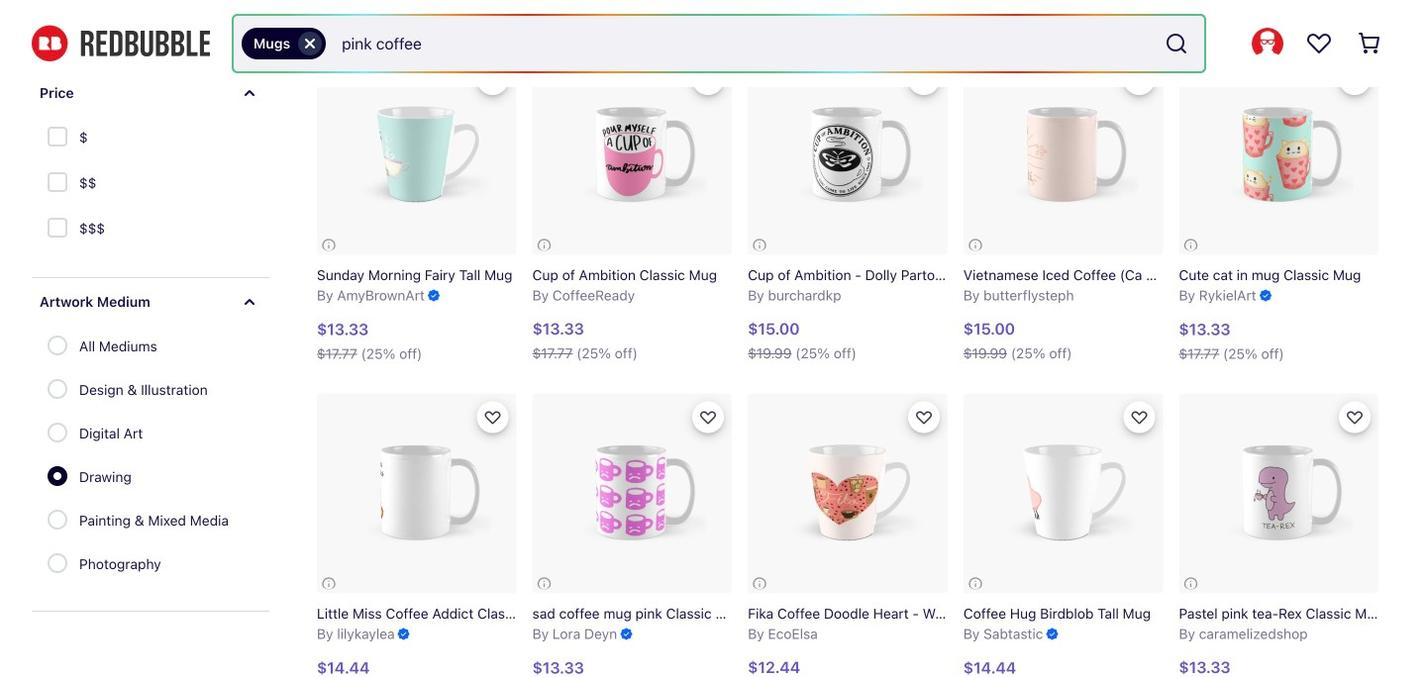 Task type: locate. For each thing, give the bounding box(es) containing it.
price group
[[46, 117, 105, 254]]

None field
[[234, 16, 1205, 71]]

vietnamese iced coffee (ca phe sua da) in peach classic mug image
[[964, 55, 1164, 255]]

cup of ambition - dolly parton - 9 to 5 classic mug image
[[748, 55, 948, 255]]

sad coffee mug pink classic mug image
[[533, 394, 732, 594]]

artwork medium option group
[[48, 326, 241, 588]]

None radio
[[48, 380, 67, 399], [48, 423, 67, 443], [48, 554, 67, 574], [48, 380, 67, 399], [48, 423, 67, 443], [48, 554, 67, 574]]

Search term search field
[[326, 16, 1157, 71]]

None radio
[[48, 336, 67, 356], [48, 467, 67, 487], [48, 510, 67, 530], [48, 336, 67, 356], [48, 467, 67, 487], [48, 510, 67, 530]]

None checkbox
[[48, 127, 71, 151], [48, 172, 71, 196], [48, 218, 71, 242], [48, 127, 71, 151], [48, 172, 71, 196], [48, 218, 71, 242]]

cup of ambition classic mug image
[[533, 55, 732, 255]]

pastel pink tea-rex classic mug image
[[1180, 394, 1379, 594]]



Task type: vqa. For each thing, say whether or not it's contained in the screenshot.
sad coffee mug pink Classic Mug image
yes



Task type: describe. For each thing, give the bounding box(es) containing it.
fika coffee doodle heart - warm browns & coral pink tall mug image
[[748, 394, 948, 594]]

little miss coffee addict classic mug image
[[317, 394, 517, 594]]

cute cat in mug classic mug image
[[1180, 55, 1379, 255]]

sunday morning fairy tall mug image
[[317, 55, 517, 255]]

coffee hug birdblob tall mug image
[[964, 394, 1164, 594]]



